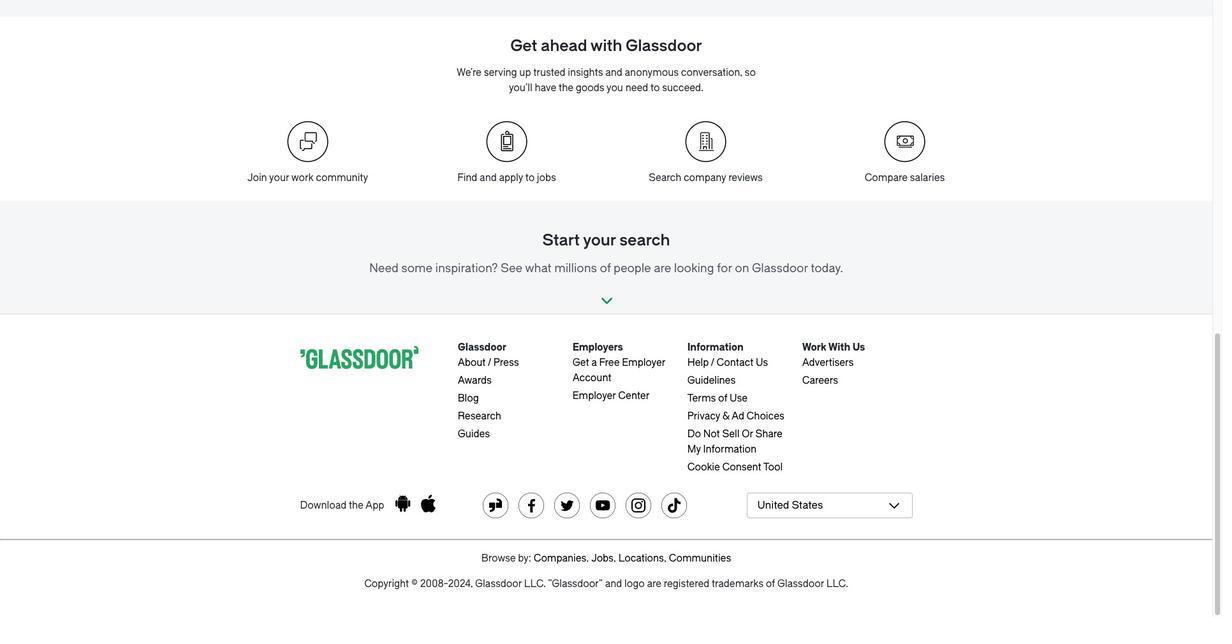 Task type: describe. For each thing, give the bounding box(es) containing it.
glassdoor inside glassdoor about / press awards blog research guides
[[458, 342, 507, 354]]

glassdoor logo image
[[300, 340, 418, 376]]

2008-
[[420, 579, 448, 590]]

contact
[[717, 357, 754, 369]]

careers
[[803, 375, 839, 387]]

need
[[369, 262, 399, 276]]

&
[[723, 411, 730, 422]]

account
[[573, 373, 612, 384]]

work
[[291, 172, 314, 184]]

jobs
[[537, 172, 556, 184]]

0 horizontal spatial to
[[526, 172, 535, 184]]

some
[[402, 262, 433, 276]]

your for join
[[269, 172, 289, 184]]

so
[[745, 67, 756, 78]]

conversation,
[[681, 67, 743, 78]]

locations link
[[619, 553, 664, 565]]

do not sell or share my information link
[[688, 429, 783, 456]]

the inside "we're serving up trusted insights and anonymous conversation, so you'll have the goods you need to succeed."
[[559, 82, 574, 94]]

need some inspiration? see what millions of people are looking for on glassdoor today.
[[369, 262, 844, 276]]

goods
[[576, 82, 605, 94]]

cookie
[[688, 462, 720, 474]]

app
[[366, 500, 384, 512]]

apply
[[499, 172, 523, 184]]

compare salaries
[[865, 172, 945, 184]]

we're
[[457, 67, 482, 78]]

communities link
[[669, 553, 731, 565]]

registered
[[664, 579, 710, 590]]

us inside information help / contact us guidelines terms of use privacy & ad choices do not sell or share my information cookie consent tool
[[756, 357, 768, 369]]

consent
[[723, 462, 762, 474]]

search
[[649, 172, 682, 184]]

start your search
[[543, 232, 670, 250]]

have
[[535, 82, 557, 94]]

free
[[600, 357, 620, 369]]

download
[[300, 500, 347, 512]]

research
[[458, 411, 502, 422]]

companies link
[[534, 553, 587, 565]]

for
[[717, 262, 732, 276]]

looking
[[674, 262, 714, 276]]

share
[[756, 429, 783, 440]]

serving
[[484, 67, 517, 78]]

terms of use link
[[688, 393, 748, 405]]

awards link
[[458, 375, 492, 387]]

careers link
[[803, 375, 839, 387]]

/ for help
[[711, 357, 715, 369]]

jobs link
[[592, 553, 614, 565]]

search company reviews
[[649, 172, 763, 184]]

help
[[688, 357, 709, 369]]

need
[[626, 82, 649, 94]]

guidelines
[[688, 375, 736, 387]]

advertisers
[[803, 357, 854, 369]]

what
[[525, 262, 552, 276]]

employer center link
[[573, 391, 650, 402]]

trusted
[[534, 67, 566, 78]]

community
[[316, 172, 368, 184]]

with
[[829, 342, 851, 354]]

employers
[[573, 342, 623, 354]]

blog
[[458, 393, 479, 405]]

Select your country button
[[747, 493, 913, 519]]

or
[[742, 429, 753, 440]]

find
[[458, 172, 478, 184]]

browse for browse by: companies jobs locations communities
[[482, 553, 516, 565]]

glassdoor about / press awards blog research guides
[[458, 342, 519, 440]]

"glassdoor"
[[548, 579, 603, 590]]

0 vertical spatial of
[[600, 262, 611, 276]]

glassdoor down by: at bottom left
[[475, 579, 522, 590]]

compare
[[865, 172, 908, 184]]

glassdoor up the anonymous
[[626, 37, 702, 55]]

up
[[520, 67, 531, 78]]

press
[[494, 357, 519, 369]]

we're serving up trusted insights and anonymous conversation, so you'll have the goods you need to succeed.
[[457, 67, 756, 94]]

join your work community
[[248, 172, 368, 184]]

1 vertical spatial and
[[480, 172, 497, 184]]

anonymous
[[625, 67, 679, 78]]

2 llc. from the left
[[827, 579, 849, 590]]

get inside employers get a free employer account employer center
[[573, 357, 589, 369]]

guides link
[[458, 429, 490, 440]]



Task type: locate. For each thing, give the bounding box(es) containing it.
1 vertical spatial browse
[[482, 553, 516, 565]]

not
[[704, 429, 720, 440]]

about
[[458, 357, 486, 369]]

a
[[592, 357, 597, 369]]

you
[[607, 82, 623, 94]]

do
[[688, 429, 701, 440]]

your
[[269, 172, 289, 184], [583, 232, 616, 250]]

glassdoor right trademarks
[[778, 579, 824, 590]]

employer down account
[[573, 391, 616, 402]]

jobs left "by" at the right top of the page
[[649, 290, 672, 301]]

/ inside glassdoor about / press awards blog research guides
[[488, 357, 491, 369]]

1 vertical spatial information
[[704, 444, 757, 456]]

1 horizontal spatial the
[[559, 82, 574, 94]]

©
[[412, 579, 418, 590]]

1 horizontal spatial get
[[573, 357, 589, 369]]

1 vertical spatial us
[[756, 357, 768, 369]]

insights
[[568, 67, 603, 78]]

1 horizontal spatial jobs
[[649, 290, 672, 301]]

1 horizontal spatial to
[[651, 82, 660, 94]]

1 vertical spatial the
[[349, 500, 364, 512]]

0 horizontal spatial get
[[511, 37, 538, 55]]

of inside information help / contact us guidelines terms of use privacy & ad choices do not sell or share my information cookie consent tool
[[719, 393, 728, 405]]

copyright © 2008-2024, glassdoor llc. "glassdoor" and logo are registered trademarks of glassdoor llc.
[[364, 579, 849, 590]]

succeed.
[[663, 82, 704, 94]]

choices
[[747, 411, 785, 422]]

help / contact us link
[[688, 357, 768, 369]]

1 vertical spatial to
[[526, 172, 535, 184]]

1 horizontal spatial us
[[853, 342, 866, 354]]

1 vertical spatial employer
[[573, 391, 616, 402]]

sell
[[723, 429, 740, 440]]

/
[[488, 357, 491, 369], [711, 357, 715, 369]]

on
[[735, 262, 750, 276]]

center
[[619, 391, 650, 402]]

to inside "we're serving up trusted insights and anonymous conversation, so you'll have the goods you need to succeed."
[[651, 82, 660, 94]]

1 llc. from the left
[[524, 579, 546, 590]]

0 vertical spatial employer
[[622, 357, 666, 369]]

1 horizontal spatial /
[[711, 357, 715, 369]]

browse by: companies jobs locations communities
[[482, 553, 731, 565]]

to left jobs
[[526, 172, 535, 184]]

/ inside information help / contact us guidelines terms of use privacy & ad choices do not sell or share my information cookie consent tool
[[711, 357, 715, 369]]

your up need some inspiration? see what millions of people are looking for on glassdoor today.
[[583, 232, 616, 250]]

glassdoor right on
[[752, 262, 808, 276]]

get
[[511, 37, 538, 55], [573, 357, 589, 369]]

us right contact on the right of the page
[[756, 357, 768, 369]]

0 horizontal spatial /
[[488, 357, 491, 369]]

and right the find
[[480, 172, 497, 184]]

and
[[606, 67, 623, 78], [480, 172, 497, 184], [605, 579, 622, 590]]

and left logo
[[605, 579, 622, 590]]

1 horizontal spatial llc.
[[827, 579, 849, 590]]

privacy
[[688, 411, 720, 422]]

1 horizontal spatial your
[[583, 232, 616, 250]]

today.
[[811, 262, 844, 276]]

browse left by: at bottom left
[[482, 553, 516, 565]]

browse down people
[[612, 290, 647, 301]]

locations
[[619, 553, 664, 565]]

search
[[620, 232, 670, 250]]

work with us advertisers careers
[[803, 342, 866, 387]]

your for start
[[583, 232, 616, 250]]

salaries
[[910, 172, 945, 184]]

0 horizontal spatial us
[[756, 357, 768, 369]]

glassdoor
[[626, 37, 702, 55], [752, 262, 808, 276], [458, 342, 507, 354], [475, 579, 522, 590], [778, 579, 824, 590]]

0 horizontal spatial the
[[349, 500, 364, 512]]

0 horizontal spatial llc.
[[524, 579, 546, 590]]

logo
[[625, 579, 645, 590]]

are up browse jobs by company
[[654, 262, 671, 276]]

download the app
[[300, 500, 384, 512]]

get up up
[[511, 37, 538, 55]]

0 horizontal spatial employer
[[573, 391, 616, 402]]

jobs up the copyright © 2008-2024, glassdoor llc. "glassdoor" and logo are registered trademarks of glassdoor llc.
[[592, 553, 614, 565]]

company
[[684, 172, 726, 184]]

to
[[651, 82, 660, 94], [526, 172, 535, 184]]

guidelines link
[[688, 375, 736, 387]]

find and apply to jobs
[[458, 172, 556, 184]]

terms
[[688, 393, 716, 405]]

0 vertical spatial browse
[[612, 290, 647, 301]]

with
[[591, 37, 622, 55]]

tool
[[764, 462, 783, 474]]

and inside "we're serving up trusted insights and anonymous conversation, so you'll have the goods you need to succeed."
[[606, 67, 623, 78]]

2 vertical spatial of
[[766, 579, 775, 590]]

2 horizontal spatial of
[[766, 579, 775, 590]]

trademarks
[[712, 579, 764, 590]]

glassdoor up about / press link
[[458, 342, 507, 354]]

the left app
[[349, 500, 364, 512]]

1 vertical spatial jobs
[[592, 553, 614, 565]]

guides
[[458, 429, 490, 440]]

2024,
[[448, 579, 473, 590]]

my
[[688, 444, 701, 456]]

work
[[803, 342, 827, 354]]

browse jobs by company
[[612, 290, 733, 301]]

of left people
[[600, 262, 611, 276]]

information down sell
[[704, 444, 757, 456]]

information
[[688, 342, 744, 354], [704, 444, 757, 456]]

copyright
[[364, 579, 409, 590]]

glassdoor logo element
[[300, 340, 418, 380]]

of left use
[[719, 393, 728, 405]]

1 horizontal spatial employer
[[622, 357, 666, 369]]

0 vertical spatial your
[[269, 172, 289, 184]]

browse for browse jobs by company
[[612, 290, 647, 301]]

us right the with
[[853, 342, 866, 354]]

start
[[543, 232, 580, 250]]

0 horizontal spatial your
[[269, 172, 289, 184]]

advertisers link
[[803, 357, 854, 369]]

get left "a"
[[573, 357, 589, 369]]

about / press link
[[458, 357, 519, 369]]

of right trademarks
[[766, 579, 775, 590]]

expand links image
[[599, 294, 614, 309]]

1 / from the left
[[488, 357, 491, 369]]

you'll
[[509, 82, 533, 94]]

0 vertical spatial and
[[606, 67, 623, 78]]

0 vertical spatial get
[[511, 37, 538, 55]]

employer
[[622, 357, 666, 369], [573, 391, 616, 402]]

get a free employer account link
[[573, 357, 666, 384]]

by
[[674, 290, 685, 301]]

and up you
[[606, 67, 623, 78]]

employer right the free
[[622, 357, 666, 369]]

the right have
[[559, 82, 574, 94]]

information up help / contact us link
[[688, 342, 744, 354]]

awards
[[458, 375, 492, 387]]

research link
[[458, 411, 502, 422]]

company
[[687, 290, 733, 301]]

privacy & ad choices link
[[688, 411, 785, 422]]

your right join
[[269, 172, 289, 184]]

1 horizontal spatial browse
[[612, 290, 647, 301]]

information help / contact us guidelines terms of use privacy & ad choices do not sell or share my information cookie consent tool
[[688, 342, 785, 474]]

1 vertical spatial your
[[583, 232, 616, 250]]

ahead
[[541, 37, 587, 55]]

0 horizontal spatial jobs
[[592, 553, 614, 565]]

inspiration?
[[436, 262, 498, 276]]

use
[[730, 393, 748, 405]]

0 vertical spatial are
[[654, 262, 671, 276]]

1 horizontal spatial of
[[719, 393, 728, 405]]

/ for about
[[488, 357, 491, 369]]

to down the anonymous
[[651, 82, 660, 94]]

are right logo
[[647, 579, 662, 590]]

us inside work with us advertisers careers
[[853, 342, 866, 354]]

llc.
[[524, 579, 546, 590], [827, 579, 849, 590]]

0 vertical spatial information
[[688, 342, 744, 354]]

companies
[[534, 553, 587, 565]]

/ left press
[[488, 357, 491, 369]]

0 vertical spatial the
[[559, 82, 574, 94]]

of
[[600, 262, 611, 276], [719, 393, 728, 405], [766, 579, 775, 590]]

0 vertical spatial us
[[853, 342, 866, 354]]

employers get a free employer account employer center
[[573, 342, 666, 402]]

ad
[[732, 411, 745, 422]]

communities
[[669, 553, 731, 565]]

0 horizontal spatial of
[[600, 262, 611, 276]]

0 vertical spatial to
[[651, 82, 660, 94]]

0 horizontal spatial browse
[[482, 553, 516, 565]]

0 vertical spatial jobs
[[649, 290, 672, 301]]

2 / from the left
[[711, 357, 715, 369]]

us
[[853, 342, 866, 354], [756, 357, 768, 369]]

/ right 'help'
[[711, 357, 715, 369]]

2 vertical spatial and
[[605, 579, 622, 590]]

get ahead with glassdoor
[[511, 37, 702, 55]]

1 vertical spatial of
[[719, 393, 728, 405]]

1 vertical spatial get
[[573, 357, 589, 369]]

1 vertical spatial are
[[647, 579, 662, 590]]



Task type: vqa. For each thing, say whether or not it's contained in the screenshot.
Select your country button
yes



